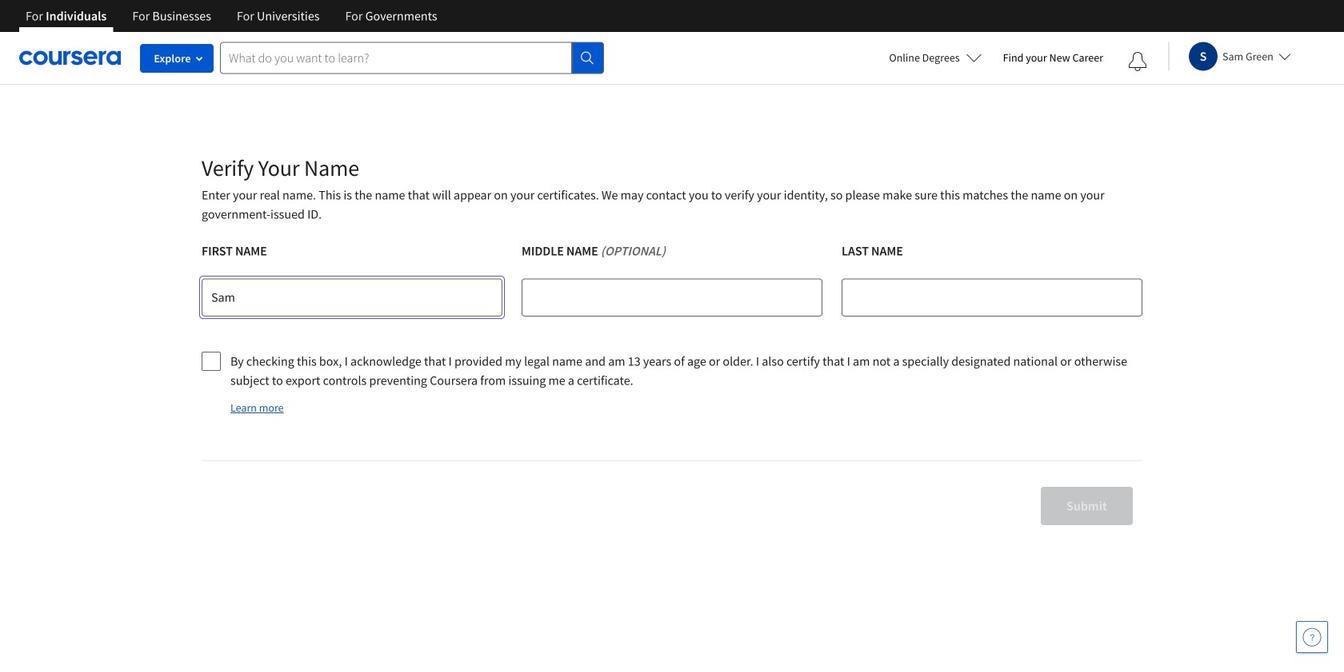 Task type: vqa. For each thing, say whether or not it's contained in the screenshot.
"the" to the middle
no



Task type: describe. For each thing, give the bounding box(es) containing it.
banner navigation
[[13, 0, 450, 32]]

coursera image
[[19, 45, 121, 71]]

FIRST NAME text field
[[202, 278, 502, 317]]

What do you want to learn? text field
[[220, 42, 572, 74]]



Task type: locate. For each thing, give the bounding box(es) containing it.
LAST NAME text field
[[842, 278, 1142, 317]]

None search field
[[220, 42, 604, 74]]

help center image
[[1302, 628, 1322, 647]]

MIDDLE NAME text field
[[522, 278, 822, 317]]



